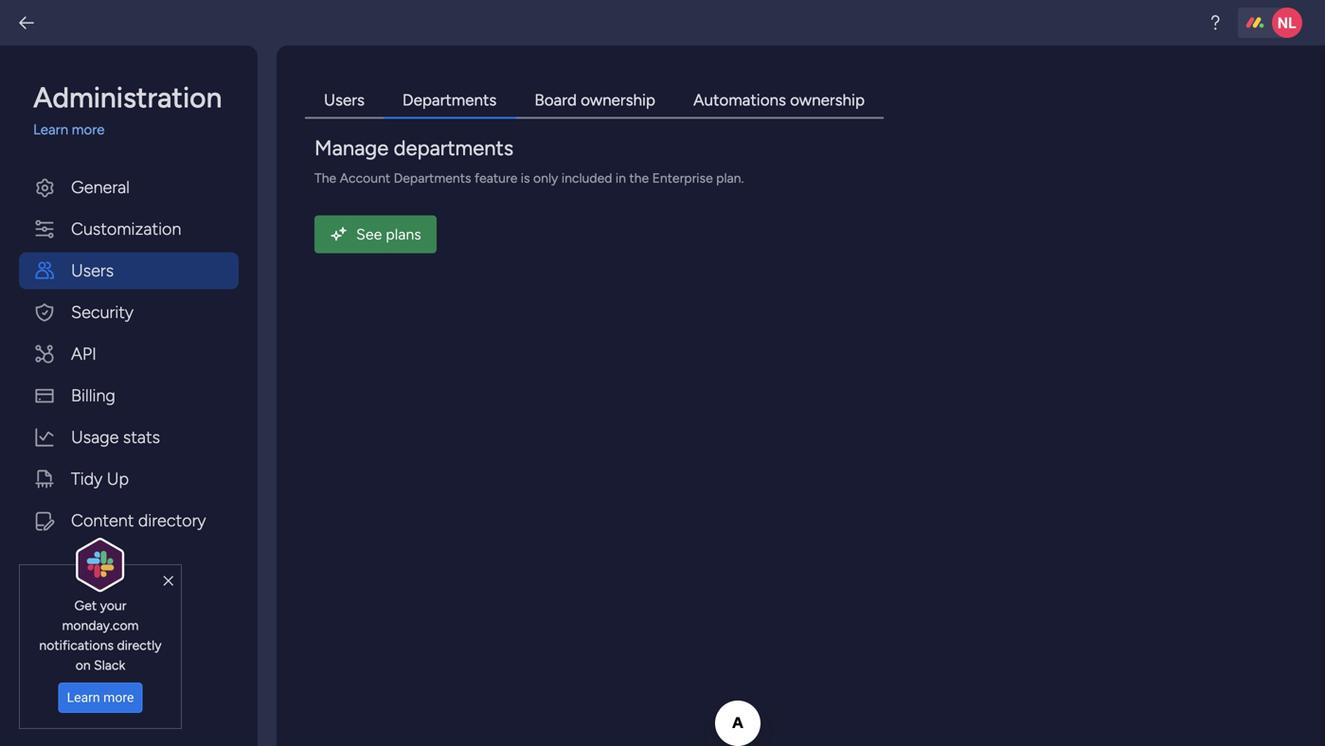 Task type: vqa. For each thing, say whether or not it's contained in the screenshot.
"monday marketplace" "image"
no



Task type: locate. For each thing, give the bounding box(es) containing it.
security
[[71, 302, 134, 323]]

plan.
[[716, 170, 744, 186]]

0 vertical spatial users
[[324, 90, 365, 110]]

1 ownership from the left
[[581, 90, 656, 110]]

ownership right automations
[[790, 90, 865, 110]]

learn down on
[[67, 690, 100, 706]]

billing
[[71, 386, 116, 406]]

departments up 'departments'
[[403, 90, 497, 110]]

board ownership
[[535, 90, 656, 110]]

get
[[74, 598, 97, 614]]

learn
[[33, 121, 68, 138], [67, 690, 100, 706]]

board ownership link
[[516, 83, 675, 119]]

0 vertical spatial learn
[[33, 121, 68, 138]]

1 vertical spatial more
[[103, 690, 134, 706]]

more inside administration learn more
[[72, 121, 105, 138]]

1 vertical spatial learn
[[67, 690, 100, 706]]

directory
[[138, 511, 206, 531]]

manage
[[315, 135, 389, 161]]

plans
[[386, 226, 421, 244]]

enterprise
[[652, 170, 713, 186]]

1 horizontal spatial ownership
[[790, 90, 865, 110]]

in
[[616, 170, 626, 186]]

2 ownership from the left
[[790, 90, 865, 110]]

more down slack
[[103, 690, 134, 706]]

ownership
[[581, 90, 656, 110], [790, 90, 865, 110]]

noah lott image
[[1273, 8, 1303, 38]]

1 horizontal spatial users
[[324, 90, 365, 110]]

1 vertical spatial users
[[71, 261, 114, 281]]

automations ownership link
[[675, 83, 884, 119]]

more down the administration
[[72, 121, 105, 138]]

departments down 'departments'
[[394, 170, 471, 186]]

learn down the administration
[[33, 121, 68, 138]]

0 vertical spatial departments
[[403, 90, 497, 110]]

is
[[521, 170, 530, 186]]

0 horizontal spatial users
[[71, 261, 114, 281]]

account
[[340, 170, 391, 186]]

usage stats
[[71, 427, 160, 448]]

users up manage
[[324, 90, 365, 110]]

more
[[72, 121, 105, 138], [103, 690, 134, 706]]

ownership right board
[[581, 90, 656, 110]]

departments
[[403, 90, 497, 110], [394, 170, 471, 186]]

ownership inside 'link'
[[790, 90, 865, 110]]

security button
[[19, 294, 239, 331]]

general
[[71, 177, 130, 198]]

directly
[[117, 638, 162, 654]]

automations ownership
[[694, 90, 865, 110]]

departments inside the manage departments the account departments feature is only included in the enterprise plan.
[[394, 170, 471, 186]]

users link
[[305, 83, 384, 119]]

on
[[76, 657, 91, 674]]

board
[[535, 90, 577, 110]]

learn more button
[[58, 683, 142, 713]]

see plans button
[[315, 216, 437, 253]]

ownership for board ownership
[[581, 90, 656, 110]]

usage
[[71, 427, 119, 448]]

users
[[324, 90, 365, 110], [71, 261, 114, 281]]

0 horizontal spatial ownership
[[581, 90, 656, 110]]

the
[[315, 170, 337, 186]]

0 vertical spatial more
[[72, 121, 105, 138]]

learn more link
[[33, 119, 239, 141]]

api
[[71, 344, 97, 364]]

1 vertical spatial departments
[[394, 170, 471, 186]]

users up security
[[71, 261, 114, 281]]

help image
[[1206, 13, 1225, 32]]

notifications
[[39, 638, 114, 654]]

only
[[533, 170, 558, 186]]

users inside button
[[71, 261, 114, 281]]



Task type: describe. For each thing, give the bounding box(es) containing it.
automations
[[694, 90, 786, 110]]

tidy up button
[[19, 461, 239, 498]]

learn inside button
[[67, 690, 100, 706]]

administration
[[33, 81, 222, 115]]

more inside button
[[103, 690, 134, 706]]

content directory button
[[19, 503, 239, 540]]

departments
[[394, 135, 514, 161]]

slack
[[94, 657, 125, 674]]

tidy
[[71, 469, 103, 489]]

your
[[100, 598, 126, 614]]

tidy up
[[71, 469, 129, 489]]

see plans
[[356, 226, 421, 244]]

manage departments the account departments feature is only included in the enterprise plan.
[[315, 135, 744, 186]]

departments link
[[384, 83, 516, 119]]

customization
[[71, 219, 181, 239]]

content directory
[[71, 511, 206, 531]]

content
[[71, 511, 134, 531]]

customization button
[[19, 211, 239, 248]]

usage stats button
[[19, 419, 239, 456]]

included
[[562, 170, 613, 186]]

billing button
[[19, 378, 239, 415]]

get your monday.com notifications directly on slack
[[39, 598, 162, 674]]

dapulse x slim image
[[164, 573, 173, 590]]

the
[[630, 170, 649, 186]]

see
[[356, 226, 382, 244]]

users button
[[19, 253, 239, 289]]

learn more
[[67, 690, 134, 706]]

monday.com
[[62, 618, 139, 634]]

learn inside administration learn more
[[33, 121, 68, 138]]

stats
[[123, 427, 160, 448]]

feature
[[475, 170, 518, 186]]

general button
[[19, 169, 239, 206]]

up
[[107, 469, 129, 489]]

back to workspace image
[[17, 13, 36, 32]]

ownership for automations ownership
[[790, 90, 865, 110]]

administration learn more
[[33, 81, 222, 138]]

api button
[[19, 336, 239, 373]]

users inside 'link'
[[324, 90, 365, 110]]



